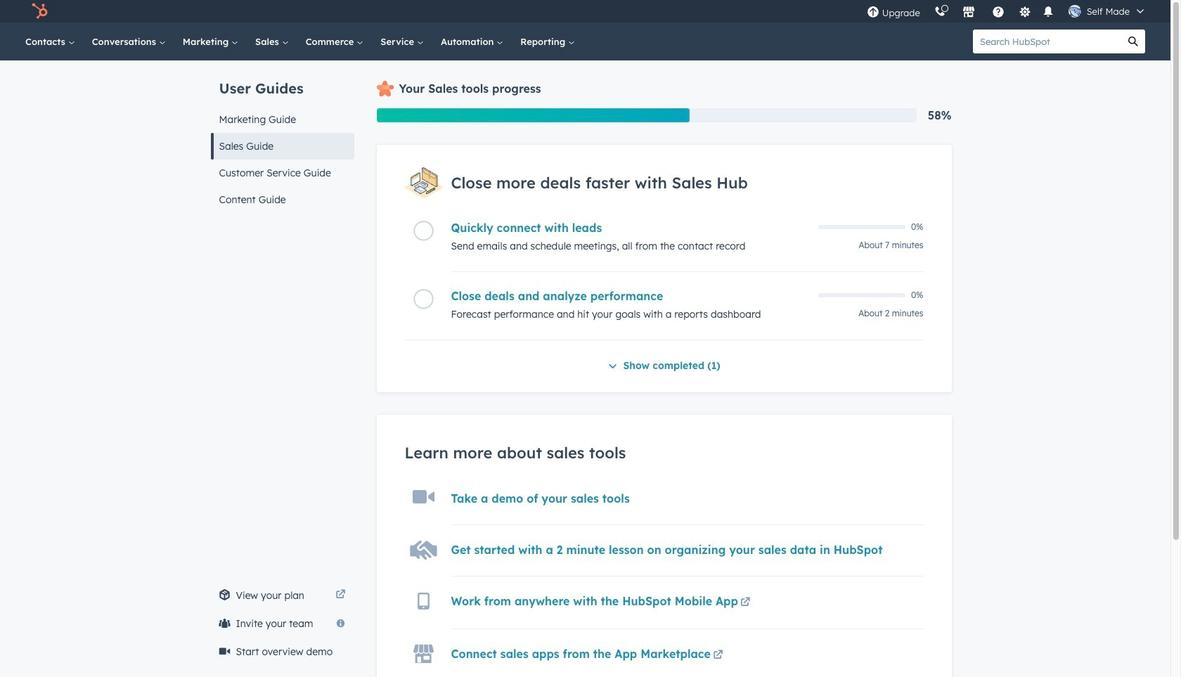 Task type: locate. For each thing, give the bounding box(es) containing it.
Search HubSpot search field
[[973, 30, 1121, 53]]

menu
[[860, 0, 1154, 22]]

1 horizontal spatial link opens in a new window image
[[741, 595, 750, 612]]

0 vertical spatial link opens in a new window image
[[741, 595, 750, 612]]

progress bar
[[377, 108, 690, 122]]

link opens in a new window image
[[741, 595, 750, 612], [713, 650, 723, 661]]

link opens in a new window image
[[336, 587, 346, 604], [336, 590, 346, 600], [741, 598, 750, 608], [713, 647, 723, 664]]

marketplaces image
[[962, 6, 975, 19]]

1 vertical spatial link opens in a new window image
[[713, 650, 723, 661]]



Task type: describe. For each thing, give the bounding box(es) containing it.
0 horizontal spatial link opens in a new window image
[[713, 650, 723, 661]]

ruby anderson image
[[1069, 5, 1081, 18]]

user guides element
[[211, 60, 354, 213]]



Task type: vqa. For each thing, say whether or not it's contained in the screenshot.
the bottommost the 1 button
no



